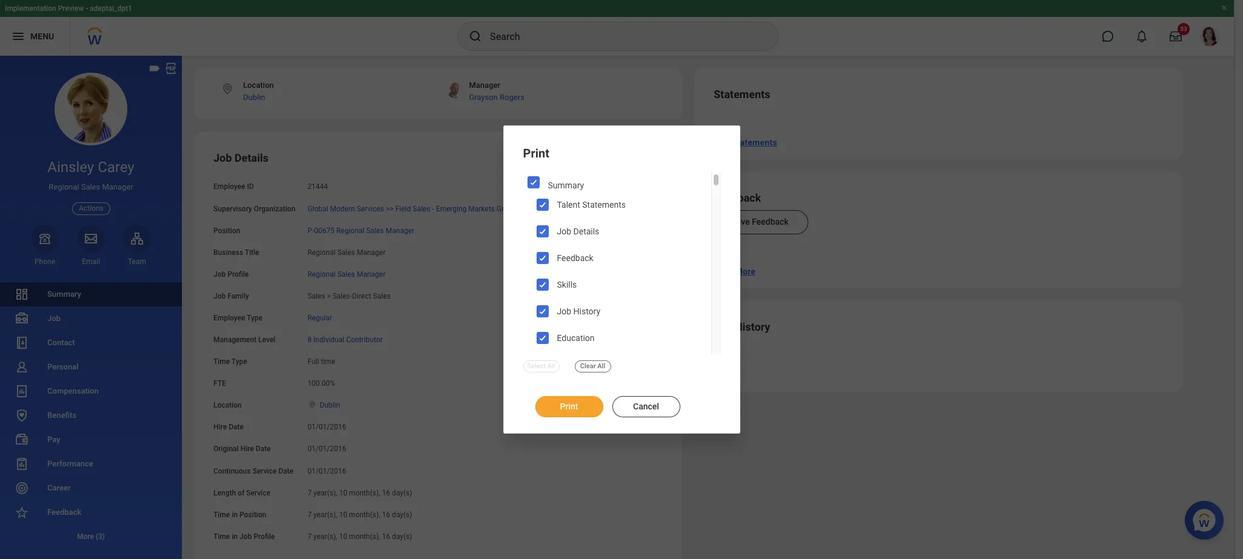 Task type: vqa. For each thing, say whether or not it's contained in the screenshot.


Task type: locate. For each thing, give the bounding box(es) containing it.
2 16 from the top
[[382, 511, 390, 520]]

hire up original
[[214, 424, 227, 432]]

2 vertical spatial date
[[278, 467, 294, 476]]

view team image
[[130, 232, 144, 246]]

check small image for skills
[[535, 278, 550, 293]]

1 day(s) from the top
[[392, 489, 412, 498]]

1 vertical spatial details
[[574, 227, 599, 236]]

16 inside time in position element
[[382, 511, 390, 520]]

region
[[523, 387, 720, 419]]

- inside job details group
[[432, 205, 434, 213]]

manager down 'field'
[[386, 227, 414, 235]]

hire right original
[[241, 445, 254, 454]]

job family
[[214, 292, 249, 301]]

job history up education
[[557, 307, 601, 316]]

sales > sales-direct sales
[[308, 292, 391, 301]]

details inside group
[[235, 152, 269, 165]]

personal link
[[0, 355, 182, 380]]

month(s), up time in job profile element
[[349, 511, 380, 520]]

summary inside the print dialog
[[548, 181, 584, 190]]

0 vertical spatial history
[[574, 307, 601, 316]]

job details up employee id
[[214, 152, 269, 165]]

day(s) for length of service
[[392, 489, 412, 498]]

day(s) up time in job profile element
[[392, 511, 412, 520]]

0 horizontal spatial location
[[214, 402, 242, 410]]

1 vertical spatial history
[[735, 321, 771, 334]]

year(s), down continuous service date element
[[313, 489, 337, 498]]

inbox large image
[[1170, 30, 1182, 42]]

job details
[[214, 152, 269, 165], [557, 227, 599, 236]]

contact image
[[15, 336, 29, 351]]

0 vertical spatial day(s)
[[392, 489, 412, 498]]

10 inside time in job profile element
[[339, 533, 347, 542]]

date
[[229, 424, 244, 432], [256, 445, 271, 454], [278, 467, 294, 476]]

3 16 from the top
[[382, 533, 390, 542]]

1 vertical spatial in
[[232, 533, 238, 542]]

regional sales manager up regional sales manager link
[[308, 249, 386, 257]]

original hire date
[[214, 445, 271, 454]]

1 vertical spatial time
[[214, 511, 230, 520]]

1 7 from the top
[[308, 489, 312, 498]]

16 for time in position
[[382, 511, 390, 520]]

region containing print
[[523, 387, 720, 419]]

2 vertical spatial month(s),
[[349, 533, 380, 542]]

2 vertical spatial time
[[214, 533, 230, 542]]

ainsley carey
[[48, 159, 134, 176]]

2 vertical spatial 16
[[382, 533, 390, 542]]

type up 'management level'
[[247, 314, 263, 323]]

0 horizontal spatial -
[[86, 4, 88, 13]]

benefits link
[[0, 404, 182, 428]]

sales down ainsley carey at the left of the page
[[81, 183, 100, 192]]

1 vertical spatial hire
[[241, 445, 254, 454]]

field
[[395, 205, 411, 213]]

0 vertical spatial 7
[[308, 489, 312, 498]]

location up hire date
[[214, 402, 242, 410]]

length of service element
[[308, 482, 412, 498]]

7 year(s), 10 month(s), 16 day(s) for time in position
[[308, 511, 412, 520]]

1 vertical spatial dublin
[[320, 402, 340, 410]]

0 horizontal spatial history
[[574, 307, 601, 316]]

location
[[243, 81, 274, 90], [214, 402, 242, 410]]

contributor
[[346, 336, 383, 345]]

0 vertical spatial statements
[[714, 88, 771, 101]]

1 vertical spatial day(s)
[[392, 511, 412, 520]]

dublin right location image
[[243, 93, 265, 102]]

0 vertical spatial 7 year(s), 10 month(s), 16 day(s)
[[308, 489, 412, 498]]

employee type
[[214, 314, 263, 323]]

location for location dublin
[[243, 81, 274, 90]]

service down original hire date in the bottom left of the page
[[253, 467, 277, 476]]

2 vertical spatial regional sales manager
[[308, 270, 386, 279]]

sales down the services
[[366, 227, 384, 235]]

month(s), inside time in job profile element
[[349, 533, 380, 542]]

position
[[214, 227, 240, 235], [240, 511, 266, 520]]

1 horizontal spatial summary
[[548, 181, 584, 190]]

2 7 from the top
[[308, 511, 312, 520]]

16 down time in position element
[[382, 533, 390, 542]]

0 vertical spatial 01/01/2016
[[308, 424, 346, 432]]

time for time in job profile
[[214, 533, 230, 542]]

year(s), up time in job profile element
[[313, 511, 337, 520]]

modern
[[330, 205, 355, 213]]

16 for length of service
[[382, 489, 390, 498]]

day(s) down time in position element
[[392, 533, 412, 542]]

7
[[308, 489, 312, 498], [308, 511, 312, 520], [308, 533, 312, 542]]

0 horizontal spatial dublin link
[[243, 93, 265, 102]]

7 year(s), 10 month(s), 16 day(s) down time in position element
[[308, 533, 412, 542]]

2 7 year(s), 10 month(s), 16 day(s) from the top
[[308, 511, 412, 520]]

1 vertical spatial print
[[560, 402, 578, 412]]

profile
[[228, 270, 249, 279], [254, 533, 275, 542]]

1 employee from the top
[[214, 183, 245, 191]]

type
[[247, 314, 263, 323], [232, 358, 247, 366]]

month(s), down time in position element
[[349, 533, 380, 542]]

grayson
[[469, 93, 498, 102]]

time up "fte"
[[214, 358, 230, 366]]

2 vertical spatial 01/01/2016
[[308, 467, 346, 476]]

benefits
[[47, 411, 76, 420]]

1 horizontal spatial job details
[[557, 227, 599, 236]]

3 day(s) from the top
[[392, 533, 412, 542]]

0 vertical spatial details
[[235, 152, 269, 165]]

0 vertical spatial hire
[[214, 424, 227, 432]]

1 horizontal spatial print
[[560, 402, 578, 412]]

phone image
[[36, 232, 53, 246]]

1 horizontal spatial profile
[[254, 533, 275, 542]]

statements
[[714, 88, 771, 101], [732, 138, 777, 147], [582, 200, 626, 210]]

0 horizontal spatial summary
[[47, 290, 81, 299]]

regional sales manager down ainsley carey at the left of the page
[[49, 183, 133, 192]]

1 month(s), from the top
[[349, 489, 380, 498]]

supervisory organization
[[214, 205, 295, 213]]

position up time in job profile
[[240, 511, 266, 520]]

summary up talent
[[548, 181, 584, 190]]

0 vertical spatial location
[[243, 81, 274, 90]]

feedback up skills
[[557, 253, 594, 263]]

education
[[557, 333, 595, 343]]

1 16 from the top
[[382, 489, 390, 498]]

1 vertical spatial 10
[[339, 511, 347, 520]]

clear all button
[[575, 361, 611, 373]]

2 year(s), from the top
[[313, 511, 337, 520]]

3 time from the top
[[214, 533, 230, 542]]

history
[[574, 307, 601, 316], [735, 321, 771, 334]]

01/01/2016 up original hire date element
[[308, 424, 346, 432]]

employee id
[[214, 183, 254, 191]]

carey
[[98, 159, 134, 176]]

2 horizontal spatial date
[[278, 467, 294, 476]]

year(s), inside length of service "element"
[[313, 489, 337, 498]]

performance link
[[0, 452, 182, 477]]

8 individual contributor
[[308, 336, 383, 345]]

continuous service date element
[[308, 460, 346, 477]]

time down length
[[214, 511, 230, 520]]

0 vertical spatial type
[[247, 314, 263, 323]]

1 horizontal spatial dublin link
[[320, 399, 340, 410]]

original hire date element
[[308, 438, 346, 455]]

details
[[235, 152, 269, 165], [574, 227, 599, 236]]

month(s),
[[349, 489, 380, 498], [349, 511, 380, 520], [349, 533, 380, 542]]

date up continuous service date
[[256, 445, 271, 454]]

2 employee from the top
[[214, 314, 245, 323]]

1 vertical spatial regional sales manager
[[308, 249, 386, 257]]

summary image
[[15, 288, 29, 302]]

10 inside time in position element
[[339, 511, 347, 520]]

7 year(s), 10 month(s), 16 day(s) up time in position element
[[308, 489, 412, 498]]

date for hire
[[256, 445, 271, 454]]

01/01/2016 for continuous service date
[[308, 467, 346, 476]]

give
[[733, 217, 750, 227]]

location right location image
[[243, 81, 274, 90]]

talent statements
[[557, 200, 626, 210]]

position up business
[[214, 227, 240, 235]]

actions
[[79, 204, 104, 213]]

in for position
[[232, 511, 238, 520]]

01/01/2016 for original hire date
[[308, 445, 346, 454]]

summary up the job link
[[47, 290, 81, 299]]

1 vertical spatial 7 year(s), 10 month(s), 16 day(s)
[[308, 511, 412, 520]]

continuous
[[214, 467, 251, 476]]

p-00675 regional sales manager link
[[308, 224, 414, 235]]

1 horizontal spatial date
[[256, 445, 271, 454]]

time in job profile element
[[308, 526, 412, 542]]

location inside job details group
[[214, 402, 242, 410]]

global modern services >> field sales - emerging markets group
[[308, 205, 516, 213]]

7 year(s), 10 month(s), 16 day(s)
[[308, 489, 412, 498], [308, 511, 412, 520], [308, 533, 412, 542]]

10 up time in job profile element
[[339, 511, 347, 520]]

0 vertical spatial 16
[[382, 489, 390, 498]]

add
[[714, 138, 730, 147]]

0 vertical spatial in
[[232, 511, 238, 520]]

16 inside time in job profile element
[[382, 533, 390, 542]]

in
[[232, 511, 238, 520], [232, 533, 238, 542]]

job history down more
[[714, 321, 771, 334]]

check small image
[[526, 175, 541, 190], [535, 198, 550, 213], [535, 225, 550, 239], [535, 251, 550, 266], [535, 278, 550, 293], [535, 305, 550, 319]]

employee for employee type
[[214, 314, 245, 323]]

benefits image
[[15, 409, 29, 423]]

2 in from the top
[[232, 533, 238, 542]]

3 7 year(s), 10 month(s), 16 day(s) from the top
[[308, 533, 412, 542]]

job family element
[[308, 285, 391, 301]]

sales right 'field'
[[413, 205, 430, 213]]

job history inside the summary element
[[557, 307, 601, 316]]

1 7 year(s), 10 month(s), 16 day(s) from the top
[[308, 489, 412, 498]]

0 horizontal spatial dublin
[[243, 93, 265, 102]]

summary element
[[535, 188, 711, 348]]

compensation link
[[0, 380, 182, 404]]

profile up the family
[[228, 270, 249, 279]]

rogers
[[500, 93, 525, 102]]

00675
[[314, 227, 335, 235]]

day(s) up time in position element
[[392, 489, 412, 498]]

1 vertical spatial summary
[[47, 290, 81, 299]]

manager down carey
[[102, 183, 133, 192]]

10 up time in position element
[[339, 489, 347, 498]]

job down talent
[[557, 227, 571, 236]]

10 inside length of service "element"
[[339, 489, 347, 498]]

0 vertical spatial dublin
[[243, 93, 265, 102]]

1 horizontal spatial -
[[432, 205, 434, 213]]

history down more
[[735, 321, 771, 334]]

16 up time in position element
[[382, 489, 390, 498]]

statements for add statements
[[732, 138, 777, 147]]

16 up time in job profile element
[[382, 511, 390, 520]]

job details inside group
[[214, 152, 269, 165]]

job down skills
[[557, 307, 571, 316]]

1 vertical spatial statements
[[732, 138, 777, 147]]

dublin link right location icon
[[320, 399, 340, 410]]

2 vertical spatial 7 year(s), 10 month(s), 16 day(s)
[[308, 533, 412, 542]]

service right of
[[246, 489, 270, 498]]

employee left id
[[214, 183, 245, 191]]

0 vertical spatial employee
[[214, 183, 245, 191]]

1 vertical spatial job history
[[714, 321, 771, 334]]

sales
[[81, 183, 100, 192], [413, 205, 430, 213], [366, 227, 384, 235], [337, 249, 355, 257], [337, 270, 355, 279], [308, 292, 325, 301], [373, 292, 391, 301]]

- inside banner
[[86, 4, 88, 13]]

1 vertical spatial month(s),
[[349, 511, 380, 520]]

time down time in position
[[214, 533, 230, 542]]

7 inside length of service "element"
[[308, 489, 312, 498]]

job details button
[[214, 152, 269, 165]]

compensation image
[[15, 385, 29, 399]]

in down length of service
[[232, 511, 238, 520]]

history up education
[[574, 307, 601, 316]]

regional inside navigation pane region
[[49, 183, 79, 192]]

1 year(s), from the top
[[313, 489, 337, 498]]

statements inside button
[[732, 138, 777, 147]]

date up original hire date in the bottom left of the page
[[229, 424, 244, 432]]

0 vertical spatial 10
[[339, 489, 347, 498]]

7 year(s), 10 month(s), 16 day(s) for length of service
[[308, 489, 412, 498]]

1 horizontal spatial dublin
[[320, 402, 340, 410]]

1 vertical spatial year(s),
[[313, 511, 337, 520]]

0 vertical spatial print
[[523, 146, 550, 161]]

1 vertical spatial 7
[[308, 511, 312, 520]]

2 10 from the top
[[339, 511, 347, 520]]

manager up grayson
[[469, 81, 500, 90]]

feedback inside button
[[752, 217, 789, 227]]

3 01/01/2016 from the top
[[308, 467, 346, 476]]

0 vertical spatial regional sales manager
[[49, 183, 133, 192]]

statements right add
[[732, 138, 777, 147]]

details down talent statements
[[574, 227, 599, 236]]

summary inside summary link
[[47, 290, 81, 299]]

0 vertical spatial job details
[[214, 152, 269, 165]]

0 horizontal spatial hire
[[214, 424, 227, 432]]

1 vertical spatial type
[[232, 358, 247, 366]]

markets
[[469, 205, 495, 213]]

7 for length of service
[[308, 489, 312, 498]]

regular
[[308, 314, 332, 323]]

- right preview
[[86, 4, 88, 13]]

type down management on the bottom of page
[[232, 358, 247, 366]]

year(s), inside time in job profile element
[[313, 533, 337, 542]]

feedback image
[[15, 506, 29, 520]]

year(s), for time in job profile
[[313, 533, 337, 542]]

regional down ainsley
[[49, 183, 79, 192]]

3 7 from the top
[[308, 533, 312, 542]]

1 vertical spatial job details
[[557, 227, 599, 236]]

list
[[0, 283, 182, 550]]

summary for check small image corresponding to summary
[[548, 181, 584, 190]]

-
[[86, 4, 88, 13], [432, 205, 434, 213]]

month(s), inside time in position element
[[349, 511, 380, 520]]

details up id
[[235, 152, 269, 165]]

regional sales manager
[[49, 183, 133, 192], [308, 249, 386, 257], [308, 270, 386, 279]]

2 vertical spatial statements
[[582, 200, 626, 210]]

8 individual contributor link
[[308, 334, 383, 345]]

1 vertical spatial 16
[[382, 511, 390, 520]]

business title element
[[308, 241, 386, 258]]

list containing summary
[[0, 283, 182, 550]]

profile logan mcneil element
[[1193, 23, 1227, 50]]

mail image
[[84, 232, 98, 246]]

manager
[[469, 81, 500, 90], [102, 183, 133, 192], [386, 227, 414, 235], [357, 249, 386, 257], [357, 270, 386, 279]]

dublin right location icon
[[320, 402, 340, 410]]

- left emerging
[[432, 205, 434, 213]]

1 01/01/2016 from the top
[[308, 424, 346, 432]]

1 vertical spatial location
[[214, 402, 242, 410]]

implementation preview -   adeptai_dpt1 banner
[[0, 0, 1234, 56]]

in for job
[[232, 533, 238, 542]]

day(s)
[[392, 489, 412, 498], [392, 511, 412, 520], [392, 533, 412, 542]]

profile down time in position
[[254, 533, 275, 542]]

10 down time in position element
[[339, 533, 347, 542]]

2 vertical spatial year(s),
[[313, 533, 337, 542]]

date for service
[[278, 467, 294, 476]]

1 10 from the top
[[339, 489, 347, 498]]

feedback right give on the top of page
[[752, 217, 789, 227]]

statements inside the summary element
[[582, 200, 626, 210]]

personal image
[[15, 360, 29, 375]]

manager grayson rogers
[[469, 81, 525, 102]]

personal
[[47, 363, 79, 372]]

performance image
[[15, 457, 29, 472]]

1 vertical spatial employee
[[214, 314, 245, 323]]

job inside navigation pane region
[[47, 314, 61, 323]]

year(s), for length of service
[[313, 489, 337, 498]]

2 month(s), from the top
[[349, 511, 380, 520]]

0 horizontal spatial profile
[[228, 270, 249, 279]]

regional sales manager up job family element
[[308, 270, 386, 279]]

job details down talent
[[557, 227, 599, 236]]

0 vertical spatial time
[[214, 358, 230, 366]]

print inside button
[[560, 402, 578, 412]]

family
[[228, 292, 249, 301]]

7 year(s), 10 month(s), 16 day(s) up time in job profile element
[[308, 511, 412, 520]]

0 horizontal spatial job details
[[214, 152, 269, 165]]

feedback down career
[[47, 508, 81, 517]]

time for time type
[[214, 358, 230, 366]]

sales up job family element
[[337, 270, 355, 279]]

feedback up give on the top of page
[[714, 192, 761, 204]]

16 inside length of service "element"
[[382, 489, 390, 498]]

manager down p-00675 regional sales manager
[[357, 249, 386, 257]]

statements right talent
[[582, 200, 626, 210]]

0 vertical spatial job history
[[557, 307, 601, 316]]

10 for time in job profile
[[339, 533, 347, 542]]

01/01/2016 up continuous service date element
[[308, 445, 346, 454]]

job up contact on the left bottom
[[47, 314, 61, 323]]

0 horizontal spatial print
[[523, 146, 550, 161]]

dublin link
[[243, 93, 265, 102], [320, 399, 340, 410]]

regional sales manager inside navigation pane region
[[49, 183, 133, 192]]

job history
[[557, 307, 601, 316], [714, 321, 771, 334]]

view printable version (pdf) image
[[164, 62, 178, 75]]

2 time from the top
[[214, 511, 230, 520]]

grayson rogers link
[[469, 93, 525, 102]]

job down view
[[714, 321, 732, 334]]

month(s), inside length of service "element"
[[349, 489, 380, 498]]

3 year(s), from the top
[[313, 533, 337, 542]]

month(s), for time in job profile
[[349, 533, 380, 542]]

1 horizontal spatial location
[[243, 81, 274, 90]]

01/01/2016 down original hire date element
[[308, 467, 346, 476]]

0 vertical spatial year(s),
[[313, 489, 337, 498]]

in down time in position
[[232, 533, 238, 542]]

1 vertical spatial service
[[246, 489, 270, 498]]

statements up add statements button
[[714, 88, 771, 101]]

month(s), up time in position element
[[349, 489, 380, 498]]

level
[[258, 336, 275, 345]]

7 inside time in job profile element
[[308, 533, 312, 542]]

1 vertical spatial date
[[256, 445, 271, 454]]

dublin link right location image
[[243, 93, 265, 102]]

regional inside business title element
[[308, 249, 336, 257]]

length of service
[[214, 489, 270, 498]]

day(s) inside time in position element
[[392, 511, 412, 520]]

1 vertical spatial -
[[432, 205, 434, 213]]

sales up regional sales manager link
[[337, 249, 355, 257]]

1 in from the top
[[232, 511, 238, 520]]

2 day(s) from the top
[[392, 511, 412, 520]]

7 inside time in position element
[[308, 511, 312, 520]]

day(s) inside time in job profile element
[[392, 533, 412, 542]]

0 horizontal spatial date
[[229, 424, 244, 432]]

feedback link
[[0, 501, 182, 525]]

0 vertical spatial summary
[[548, 181, 584, 190]]

0 vertical spatial -
[[86, 4, 88, 13]]

manager inside business title element
[[357, 249, 386, 257]]

day(s) inside length of service "element"
[[392, 489, 412, 498]]

time in position element
[[308, 504, 412, 520]]

3 month(s), from the top
[[349, 533, 380, 542]]

date left continuous service date element
[[278, 467, 294, 476]]

hire date element
[[308, 416, 346, 433]]

1 vertical spatial 01/01/2016
[[308, 445, 346, 454]]

career
[[47, 484, 71, 493]]

email ainsley carey element
[[77, 257, 105, 267]]

0 horizontal spatial job history
[[557, 307, 601, 316]]

employee down job family
[[214, 314, 245, 323]]

0 vertical spatial month(s),
[[349, 489, 380, 498]]

1 vertical spatial profile
[[254, 533, 275, 542]]

regional down 00675
[[308, 249, 336, 257]]

2 vertical spatial 10
[[339, 533, 347, 542]]

1 vertical spatial dublin link
[[320, 399, 340, 410]]

year(s), inside time in position element
[[313, 511, 337, 520]]

type for employee type
[[247, 314, 263, 323]]

job details group
[[214, 151, 663, 543]]

add statements
[[714, 138, 777, 147]]

2 01/01/2016 from the top
[[308, 445, 346, 454]]

1 horizontal spatial details
[[574, 227, 599, 236]]

1 time from the top
[[214, 358, 230, 366]]

2 vertical spatial day(s)
[[392, 533, 412, 542]]

3 10 from the top
[[339, 533, 347, 542]]

0 horizontal spatial details
[[235, 152, 269, 165]]

2 vertical spatial 7
[[308, 533, 312, 542]]

year(s), down time in position element
[[313, 533, 337, 542]]

time
[[321, 358, 335, 366]]

full time element
[[308, 356, 335, 366]]



Task type: describe. For each thing, give the bounding box(es) containing it.
individual
[[313, 336, 345, 345]]

phone
[[35, 258, 55, 266]]

more
[[735, 267, 756, 277]]

job left the family
[[214, 292, 226, 301]]

cancel
[[633, 402, 659, 412]]

100.00%
[[308, 380, 335, 388]]

0 vertical spatial date
[[229, 424, 244, 432]]

phone button
[[31, 225, 59, 267]]

10 for length of service
[[339, 489, 347, 498]]

organization
[[254, 205, 295, 213]]

length
[[214, 489, 236, 498]]

continuous service date
[[214, 467, 294, 476]]

tag image
[[148, 62, 161, 75]]

sales-
[[333, 292, 352, 301]]

day(s) for time in job profile
[[392, 533, 412, 542]]

supervisory
[[214, 205, 252, 213]]

adeptai_dpt1
[[90, 4, 132, 13]]

0 vertical spatial dublin link
[[243, 93, 265, 102]]

original
[[214, 445, 239, 454]]

year(s), for time in position
[[313, 511, 337, 520]]

business title
[[214, 249, 259, 257]]

details inside the summary element
[[574, 227, 599, 236]]

time in position
[[214, 511, 266, 520]]

email button
[[77, 225, 105, 267]]

7 year(s), 10 month(s), 16 day(s) for time in job profile
[[308, 533, 412, 542]]

manager inside navigation pane region
[[102, 183, 133, 192]]

phone ainsley carey element
[[31, 257, 59, 267]]

location dublin
[[243, 81, 274, 102]]

manager up direct
[[357, 270, 386, 279]]

clear
[[580, 363, 596, 371]]

sales inside global modern services >> field sales - emerging markets group link
[[413, 205, 430, 213]]

regional sales manager link
[[308, 268, 386, 279]]

search image
[[468, 29, 483, 44]]

talent
[[557, 200, 580, 210]]

global
[[308, 205, 328, 213]]

check small image for job history
[[535, 305, 550, 319]]

summary for summary image
[[47, 290, 81, 299]]

0 vertical spatial profile
[[228, 270, 249, 279]]

business
[[214, 249, 243, 257]]

services
[[357, 205, 384, 213]]

7 for time in job profile
[[308, 533, 312, 542]]

check small image for feedback
[[535, 251, 550, 266]]

compensation
[[47, 387, 99, 396]]

0 vertical spatial position
[[214, 227, 240, 235]]

dublin inside job details group
[[320, 402, 340, 410]]

time type
[[214, 358, 247, 366]]

job details inside the summary element
[[557, 227, 599, 236]]

check small image for talent statements
[[535, 198, 550, 213]]

>>
[[386, 205, 394, 213]]

add statements button
[[709, 130, 782, 155]]

full
[[308, 358, 319, 366]]

feedback inside navigation pane region
[[47, 508, 81, 517]]

16 for time in job profile
[[382, 533, 390, 542]]

job up employee id
[[214, 152, 232, 165]]

location image
[[308, 401, 317, 410]]

ainsley
[[48, 159, 94, 176]]

management level
[[214, 336, 275, 345]]

preview
[[58, 4, 84, 13]]

give feedback button
[[714, 210, 808, 235]]

team ainsley carey element
[[123, 257, 151, 267]]

>
[[327, 292, 331, 301]]

check small image for summary
[[526, 175, 541, 190]]

job down business
[[214, 270, 226, 279]]

21444
[[308, 183, 328, 191]]

month(s), for length of service
[[349, 489, 380, 498]]

group
[[497, 205, 516, 213]]

regional sales manager for business title element
[[308, 249, 386, 257]]

summary link
[[0, 283, 182, 307]]

contact
[[47, 338, 75, 348]]

view
[[714, 267, 733, 277]]

8
[[308, 336, 312, 345]]

global modern services >> field sales - emerging markets group link
[[308, 202, 516, 213]]

time in job profile
[[214, 533, 275, 542]]

full time
[[308, 358, 335, 366]]

month(s), for time in position
[[349, 511, 380, 520]]

location image
[[221, 82, 234, 96]]

clear all
[[580, 363, 605, 371]]

1 horizontal spatial history
[[735, 321, 771, 334]]

check small image
[[535, 331, 550, 346]]

region inside the print dialog
[[523, 387, 720, 419]]

sales inside business title element
[[337, 249, 355, 257]]

sales inside regional sales manager link
[[337, 270, 355, 279]]

p-
[[308, 227, 314, 235]]

team
[[128, 258, 146, 266]]

type for time type
[[232, 358, 247, 366]]

navigation pane region
[[0, 56, 182, 560]]

employee for employee id
[[214, 183, 245, 191]]

print dialog
[[503, 126, 740, 560]]

job link
[[0, 307, 182, 331]]

pay
[[47, 436, 60, 445]]

pay image
[[15, 433, 29, 448]]

dublin inside location dublin
[[243, 93, 265, 102]]

management
[[214, 336, 257, 345]]

regional up business title element
[[336, 227, 365, 235]]

sales right direct
[[373, 292, 391, 301]]

implementation preview -   adeptai_dpt1
[[5, 4, 132, 13]]

print button
[[535, 397, 603, 418]]

email
[[82, 258, 100, 266]]

1 horizontal spatial job history
[[714, 321, 771, 334]]

cancel button
[[612, 397, 680, 418]]

regional up >
[[308, 270, 336, 279]]

0 vertical spatial service
[[253, 467, 277, 476]]

7 for time in position
[[308, 511, 312, 520]]

view more button
[[709, 260, 761, 284]]

career link
[[0, 477, 182, 501]]

time for time in position
[[214, 511, 230, 520]]

job image
[[15, 312, 29, 326]]

team link
[[123, 225, 151, 267]]

p-00675 regional sales manager
[[308, 227, 414, 235]]

regular link
[[308, 312, 332, 323]]

performance
[[47, 460, 93, 469]]

1 vertical spatial position
[[240, 511, 266, 520]]

notifications large image
[[1136, 30, 1148, 42]]

emerging
[[436, 205, 467, 213]]

sales inside navigation pane region
[[81, 183, 100, 192]]

fte element
[[308, 373, 335, 389]]

contact link
[[0, 331, 182, 355]]

close environment banner image
[[1221, 4, 1228, 12]]

hire date
[[214, 424, 244, 432]]

regional sales manager for regional sales manager link
[[308, 270, 386, 279]]

pay link
[[0, 428, 182, 452]]

skills
[[557, 280, 577, 290]]

sales inside p-00675 regional sales manager link
[[366, 227, 384, 235]]

statements for talent statements
[[582, 200, 626, 210]]

01/01/2016 for hire date
[[308, 424, 346, 432]]

id
[[247, 183, 254, 191]]

check small image for job details
[[535, 225, 550, 239]]

career image
[[15, 482, 29, 496]]

implementation
[[5, 4, 56, 13]]

view more
[[714, 267, 756, 277]]

1 horizontal spatial hire
[[241, 445, 254, 454]]

10 for time in position
[[339, 511, 347, 520]]

feedback inside the summary element
[[557, 253, 594, 263]]

day(s) for time in position
[[392, 511, 412, 520]]

of
[[238, 489, 245, 498]]

location for location
[[214, 402, 242, 410]]

history inside the summary element
[[574, 307, 601, 316]]

employee id element
[[308, 176, 328, 192]]

give feedback
[[733, 217, 789, 227]]

sales left >
[[308, 292, 325, 301]]

job down time in position
[[240, 533, 252, 542]]

actions button
[[72, 202, 110, 215]]

manager inside manager grayson rogers
[[469, 81, 500, 90]]

direct
[[352, 292, 371, 301]]



